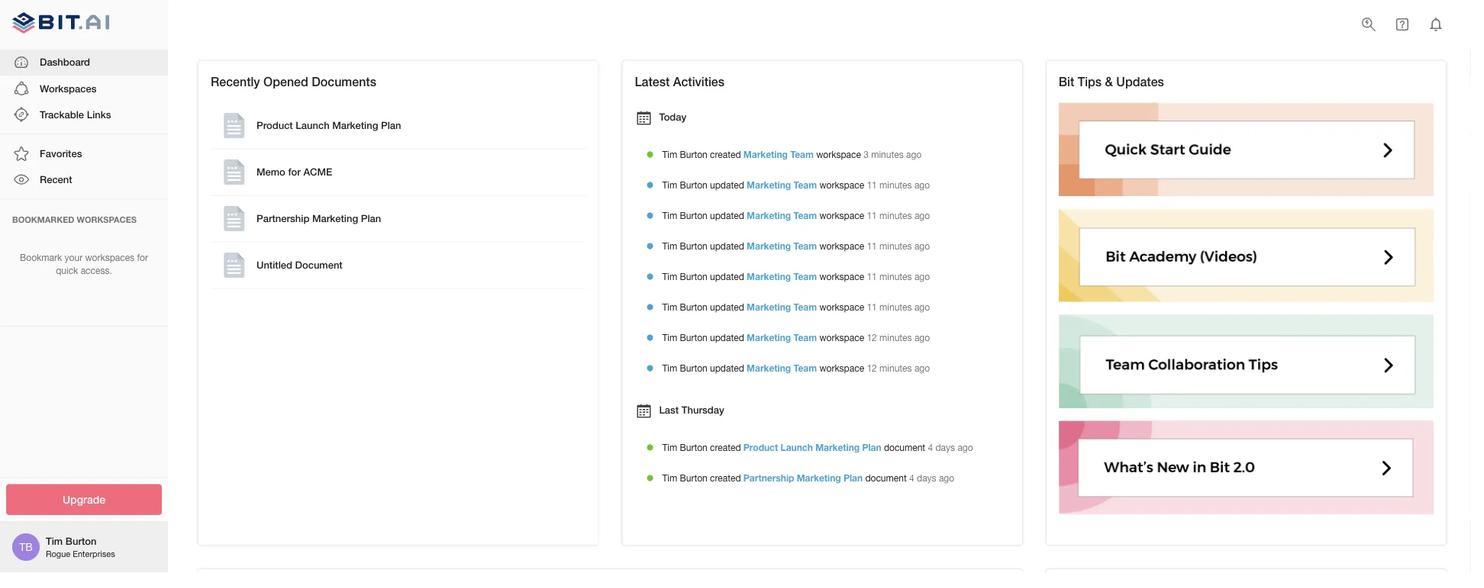 Task type: vqa. For each thing, say whether or not it's contained in the screenshot.


Task type: describe. For each thing, give the bounding box(es) containing it.
product launch marketing plan
[[257, 119, 401, 131]]

activities
[[673, 74, 725, 89]]

tim burton created partnership marketing plan document 4 days ago
[[662, 473, 955, 483]]

1 12 from the top
[[867, 332, 877, 343]]

your
[[65, 252, 83, 263]]

thursday
[[682, 404, 724, 416]]

memo for acme link
[[214, 152, 583, 192]]

bit tips & updates
[[1059, 74, 1164, 89]]

bookmark
[[20, 252, 62, 263]]

trackable links
[[40, 108, 111, 120]]

favorites
[[40, 148, 82, 159]]

trackable links button
[[0, 102, 168, 128]]

5 updated from the top
[[710, 302, 744, 312]]

5 tim burton updated marketing team workspace 11 minutes ago from the top
[[662, 302, 930, 312]]

1 vertical spatial document
[[866, 473, 907, 483]]

recent button
[[0, 167, 168, 193]]

0 horizontal spatial product launch marketing plan link
[[214, 106, 583, 145]]

quick
[[56, 265, 78, 276]]

plan up memo for acme link
[[381, 119, 401, 131]]

1 vertical spatial days
[[917, 473, 937, 483]]

1 vertical spatial partnership
[[744, 473, 794, 483]]

workspaces
[[85, 252, 134, 263]]

documents
[[312, 74, 376, 89]]

rogue
[[46, 549, 70, 559]]

created for product
[[710, 442, 741, 453]]

3
[[864, 149, 869, 160]]

bookmark your workspaces for quick access.
[[20, 252, 148, 276]]

favorites button
[[0, 141, 168, 167]]

4 updated from the top
[[710, 271, 744, 282]]

untitled document link
[[214, 245, 583, 285]]

trackable
[[40, 108, 84, 120]]

0 vertical spatial document
[[884, 442, 926, 453]]

untitled document
[[257, 259, 343, 271]]

0 vertical spatial days
[[936, 442, 955, 453]]

access.
[[81, 265, 112, 276]]

1 vertical spatial product launch marketing plan link
[[744, 442, 882, 453]]

4 11 from the top
[[867, 271, 877, 282]]

links
[[87, 108, 111, 120]]

acme
[[303, 166, 332, 178]]

recent
[[40, 174, 72, 185]]

partnership marketing plan
[[257, 213, 381, 224]]

tips
[[1078, 74, 1102, 89]]

tim burton rogue enterprises
[[46, 535, 115, 559]]

upgrade
[[63, 494, 105, 506]]

1 11 from the top
[[867, 179, 877, 190]]

0 horizontal spatial 4
[[909, 473, 915, 483]]

5 11 from the top
[[867, 302, 877, 312]]

0 vertical spatial partnership marketing plan link
[[214, 199, 583, 239]]

tb
[[19, 541, 33, 554]]

dashboard
[[40, 56, 90, 68]]

3 11 from the top
[[867, 241, 877, 251]]

1 updated from the top
[[710, 179, 744, 190]]

today
[[659, 111, 687, 123]]

workspaces button
[[0, 75, 168, 102]]



Task type: locate. For each thing, give the bounding box(es) containing it.
marketing team link
[[744, 149, 814, 160], [747, 179, 817, 190], [747, 210, 817, 221], [747, 241, 817, 251], [747, 271, 817, 282], [747, 302, 817, 312], [747, 332, 817, 343], [747, 363, 817, 373]]

partnership marketing plan link down tim burton created product launch marketing plan document 4 days ago
[[744, 473, 863, 483]]

plan down memo for acme link
[[361, 213, 381, 224]]

0 vertical spatial product launch marketing plan link
[[214, 106, 583, 145]]

0 horizontal spatial product
[[257, 119, 293, 131]]

2 tim burton updated marketing team workspace 11 minutes ago from the top
[[662, 210, 930, 221]]

1 created from the top
[[710, 149, 741, 160]]

minutes
[[871, 149, 904, 160], [880, 179, 912, 190], [880, 210, 912, 221], [880, 241, 912, 251], [880, 271, 912, 282], [880, 302, 912, 312], [880, 332, 912, 343], [880, 363, 912, 373]]

1 tim burton updated marketing team workspace 11 minutes ago from the top
[[662, 179, 930, 190]]

for right 'workspaces'
[[137, 252, 148, 263]]

plan down tim burton created product launch marketing plan document 4 days ago
[[844, 473, 863, 483]]

tim burton updated marketing team workspace 11 minutes ago
[[662, 179, 930, 190], [662, 210, 930, 221], [662, 241, 930, 251], [662, 271, 930, 282], [662, 302, 930, 312]]

1 vertical spatial created
[[710, 442, 741, 453]]

0 vertical spatial created
[[710, 149, 741, 160]]

last thursday
[[659, 404, 724, 416]]

1 tim burton updated marketing team workspace 12 minutes ago from the top
[[662, 332, 930, 343]]

bit
[[1059, 74, 1075, 89]]

tim
[[662, 149, 677, 160], [662, 179, 677, 190], [662, 210, 677, 221], [662, 241, 677, 251], [662, 271, 677, 282], [662, 302, 677, 312], [662, 332, 677, 343], [662, 363, 677, 373], [662, 442, 677, 453], [662, 473, 677, 483], [46, 535, 63, 547]]

0 horizontal spatial partnership
[[257, 213, 310, 224]]

recently
[[211, 74, 260, 89]]

partnership down tim burton created product launch marketing plan document 4 days ago
[[744, 473, 794, 483]]

0 vertical spatial tim burton updated marketing team workspace 12 minutes ago
[[662, 332, 930, 343]]

3 updated from the top
[[710, 241, 744, 251]]

2 updated from the top
[[710, 210, 744, 221]]

created for marketing
[[710, 149, 741, 160]]

marketing
[[332, 119, 378, 131], [744, 149, 788, 160], [747, 179, 791, 190], [747, 210, 791, 221], [312, 213, 358, 224], [747, 241, 791, 251], [747, 271, 791, 282], [747, 302, 791, 312], [747, 332, 791, 343], [747, 363, 791, 373], [816, 442, 860, 453], [797, 473, 841, 483]]

memo for acme
[[257, 166, 332, 178]]

for left acme
[[288, 166, 301, 178]]

0 horizontal spatial for
[[137, 252, 148, 263]]

0 horizontal spatial launch
[[296, 119, 330, 131]]

1 vertical spatial tim burton updated marketing team workspace 12 minutes ago
[[662, 363, 930, 373]]

0 vertical spatial partnership
[[257, 213, 310, 224]]

last
[[659, 404, 679, 416]]

3 created from the top
[[710, 473, 741, 483]]

product launch marketing plan link up tim burton created partnership marketing plan document 4 days ago
[[744, 442, 882, 453]]

1 vertical spatial 12
[[867, 363, 877, 373]]

updated
[[710, 179, 744, 190], [710, 210, 744, 221], [710, 241, 744, 251], [710, 271, 744, 282], [710, 302, 744, 312], [710, 332, 744, 343], [710, 363, 744, 373]]

launch up acme
[[296, 119, 330, 131]]

partnership marketing plan link
[[214, 199, 583, 239], [744, 473, 863, 483]]

launch
[[296, 119, 330, 131], [781, 442, 813, 453]]

ago
[[906, 149, 922, 160], [915, 179, 930, 190], [915, 210, 930, 221], [915, 241, 930, 251], [915, 271, 930, 282], [915, 302, 930, 312], [915, 332, 930, 343], [915, 363, 930, 373], [958, 442, 973, 453], [939, 473, 955, 483]]

1 vertical spatial product
[[744, 442, 778, 453]]

1 horizontal spatial partnership marketing plan link
[[744, 473, 863, 483]]

product up tim burton created partnership marketing plan document 4 days ago
[[744, 442, 778, 453]]

tim burton updated marketing team workspace 12 minutes ago
[[662, 332, 930, 343], [662, 363, 930, 373]]

workspaces
[[40, 82, 97, 94]]

partnership up untitled on the top of page
[[257, 213, 310, 224]]

workspaces
[[77, 215, 137, 225]]

untitled
[[257, 259, 292, 271]]

1 horizontal spatial partnership
[[744, 473, 794, 483]]

burton
[[680, 149, 708, 160], [680, 179, 708, 190], [680, 210, 708, 221], [680, 241, 708, 251], [680, 271, 708, 282], [680, 302, 708, 312], [680, 332, 708, 343], [680, 363, 708, 373], [680, 442, 708, 453], [680, 473, 708, 483], [65, 535, 97, 547]]

workspace
[[816, 149, 861, 160], [820, 179, 864, 190], [820, 210, 864, 221], [820, 241, 864, 251], [820, 271, 864, 282], [820, 302, 864, 312], [820, 332, 864, 343], [820, 363, 864, 373]]

0 horizontal spatial partnership marketing plan link
[[214, 199, 583, 239]]

created for partnership
[[710, 473, 741, 483]]

latest
[[635, 74, 670, 89]]

0 vertical spatial launch
[[296, 119, 330, 131]]

upgrade button
[[6, 485, 162, 515]]

4
[[928, 442, 933, 453], [909, 473, 915, 483]]

plan up tim burton created partnership marketing plan document 4 days ago
[[862, 442, 882, 453]]

memo
[[257, 166, 285, 178]]

opened
[[264, 74, 308, 89]]

product down 'opened'
[[257, 119, 293, 131]]

dashboard button
[[0, 49, 168, 75]]

bookmarked
[[12, 215, 74, 225]]

1 vertical spatial 4
[[909, 473, 915, 483]]

1 vertical spatial for
[[137, 252, 148, 263]]

for inside the bookmark your workspaces for quick access.
[[137, 252, 148, 263]]

created
[[710, 149, 741, 160], [710, 442, 741, 453], [710, 473, 741, 483]]

4 tim burton updated marketing team workspace 11 minutes ago from the top
[[662, 271, 930, 282]]

3 tim burton updated marketing team workspace 11 minutes ago from the top
[[662, 241, 930, 251]]

7 updated from the top
[[710, 363, 744, 373]]

recently opened documents
[[211, 74, 376, 89]]

2 tim burton updated marketing team workspace 12 minutes ago from the top
[[662, 363, 930, 373]]

1 horizontal spatial launch
[[781, 442, 813, 453]]

document
[[884, 442, 926, 453], [866, 473, 907, 483]]

12
[[867, 332, 877, 343], [867, 363, 877, 373]]

2 created from the top
[[710, 442, 741, 453]]

bookmarked workspaces
[[12, 215, 137, 225]]

for inside memo for acme link
[[288, 166, 301, 178]]

tim inside the tim burton rogue enterprises
[[46, 535, 63, 547]]

1 vertical spatial launch
[[781, 442, 813, 453]]

tim burton created product launch marketing plan document 4 days ago
[[662, 442, 973, 453]]

0 vertical spatial 12
[[867, 332, 877, 343]]

product launch marketing plan link up memo for acme link
[[214, 106, 583, 145]]

product
[[257, 119, 293, 131], [744, 442, 778, 453]]

2 12 from the top
[[867, 363, 877, 373]]

for
[[288, 166, 301, 178], [137, 252, 148, 263]]

partnership marketing plan link down memo for acme link
[[214, 199, 583, 239]]

2 11 from the top
[[867, 210, 877, 221]]

0 vertical spatial for
[[288, 166, 301, 178]]

0 vertical spatial product
[[257, 119, 293, 131]]

team
[[790, 149, 814, 160], [794, 179, 817, 190], [794, 210, 817, 221], [794, 241, 817, 251], [794, 271, 817, 282], [794, 302, 817, 312], [794, 332, 817, 343], [794, 363, 817, 373]]

1 horizontal spatial for
[[288, 166, 301, 178]]

&
[[1105, 74, 1113, 89]]

plan
[[381, 119, 401, 131], [361, 213, 381, 224], [862, 442, 882, 453], [844, 473, 863, 483]]

6 updated from the top
[[710, 332, 744, 343]]

11
[[867, 179, 877, 190], [867, 210, 877, 221], [867, 241, 877, 251], [867, 271, 877, 282], [867, 302, 877, 312]]

tim burton created marketing team workspace 3 minutes ago
[[662, 149, 922, 160]]

latest activities
[[635, 74, 725, 89]]

1 horizontal spatial product
[[744, 442, 778, 453]]

document
[[295, 259, 343, 271]]

product launch marketing plan link
[[214, 106, 583, 145], [744, 442, 882, 453]]

updates
[[1117, 74, 1164, 89]]

1 vertical spatial partnership marketing plan link
[[744, 473, 863, 483]]

partnership
[[257, 213, 310, 224], [744, 473, 794, 483]]

enterprises
[[73, 549, 115, 559]]

burton inside the tim burton rogue enterprises
[[65, 535, 97, 547]]

1 horizontal spatial product launch marketing plan link
[[744, 442, 882, 453]]

2 vertical spatial created
[[710, 473, 741, 483]]

days
[[936, 442, 955, 453], [917, 473, 937, 483]]

1 horizontal spatial 4
[[928, 442, 933, 453]]

0 vertical spatial 4
[[928, 442, 933, 453]]

launch up tim burton created partnership marketing plan document 4 days ago
[[781, 442, 813, 453]]



